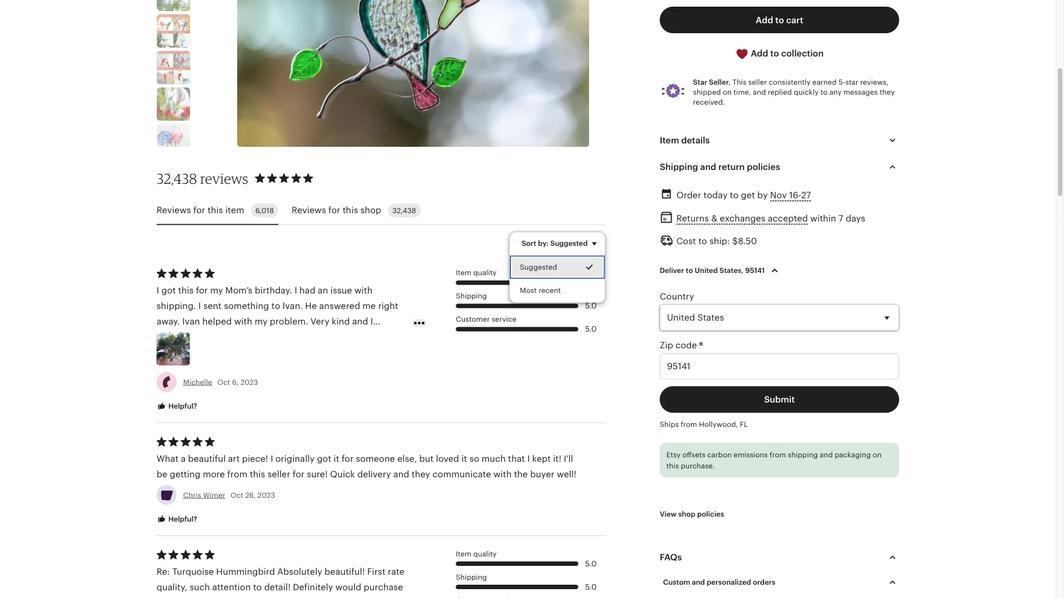 Task type: locate. For each thing, give the bounding box(es) containing it.
0 vertical spatial my
[[210, 286, 223, 296]]

on inside this seller consistently earned 5-star reviews, shipped on time, and replied quickly to any messages they received.
[[723, 88, 732, 97]]

suggested inside button
[[520, 264, 558, 272]]

to down the earned
[[821, 88, 828, 97]]

they inside what a beautiful art piece! i originally got it for someone else, but loved it so much that i kept it! i'll be getting more from this seller for sure! quick delivery and they communicate with the buyer well!
[[412, 470, 431, 480]]

0 vertical spatial 32,438
[[157, 170, 197, 188]]

they inside this seller consistently earned 5-star reviews, shipped on time, and replied quickly to any messages they received.
[[880, 88, 895, 97]]

1 helpful? from the top
[[167, 403, 197, 411]]

i left will on the bottom left
[[199, 348, 202, 358]]

0 vertical spatial seller
[[749, 78, 768, 87]]

on for shipped
[[723, 88, 732, 97]]

1 horizontal spatial be
[[221, 348, 232, 358]]

and right shipping
[[820, 452, 833, 460]]

to up timely at the bottom left of page
[[253, 583, 262, 593]]

and right time,
[[753, 88, 766, 97]]

0 horizontal spatial shipping.
[[157, 302, 196, 311]]

shipping. down detail!
[[269, 599, 308, 599]]

replied
[[768, 88, 792, 97]]

1 vertical spatial be
[[157, 470, 167, 480]]

hollywood,
[[700, 421, 739, 429]]

on inside etsy offsets carbon emissions from shipping and packaging on this purchase.
[[873, 452, 882, 460]]

0 vertical spatial they
[[880, 88, 895, 97]]

0 horizontal spatial my
[[210, 286, 223, 296]]

add to cart button
[[660, 7, 900, 34]]

with inside what a beautiful art piece! i originally got it for someone else, but loved it so much that i kept it! i'll be getting more from this seller for sure! quick delivery and they communicate with the buyer well!
[[494, 470, 512, 480]]

0 vertical spatial on
[[723, 88, 732, 97]]

i
[[157, 286, 159, 296], [295, 286, 297, 296], [199, 302, 201, 311], [371, 317, 373, 327], [199, 348, 202, 358], [271, 455, 273, 465], [528, 455, 530, 465]]

1 horizontal spatial seller
[[749, 78, 768, 87]]

an
[[318, 286, 328, 296]]

else,
[[398, 455, 417, 465]]

something down new
[[273, 348, 318, 358]]

be
[[221, 348, 232, 358], [157, 470, 167, 480]]

be inside what a beautiful art piece! i originally got it for someone else, but loved it so much that i kept it! i'll be getting more from this seller for sure! quick delivery and they communicate with the buyer well!
[[157, 470, 167, 480]]

0 vertical spatial helpful?
[[167, 403, 197, 411]]

add inside button
[[756, 15, 774, 25]]

1 horizontal spatial shipping.
[[269, 599, 308, 599]]

her
[[274, 333, 288, 343]]

reviews,
[[861, 78, 889, 87]]

1 vertical spatial quality
[[474, 551, 497, 559]]

1 horizontal spatial 32,438
[[393, 207, 416, 215]]

my up sent
[[210, 286, 223, 296]]

1 horizontal spatial on
[[873, 452, 882, 460]]

getting
[[170, 470, 201, 480]]

cart
[[787, 15, 804, 25]]

from down art
[[227, 470, 248, 480]]

1 horizontal spatial shop
[[679, 511, 696, 519]]

1 horizontal spatial reviews
[[292, 206, 326, 216]]

1 vertical spatial 32,438
[[393, 207, 416, 215]]

most
[[520, 287, 537, 295]]

1 vertical spatial policies
[[698, 511, 725, 519]]

and down me
[[352, 317, 368, 327]]

0 vertical spatial be
[[221, 348, 232, 358]]

add
[[756, 15, 774, 25], [751, 49, 769, 59]]

0 horizontal spatial got
[[162, 286, 176, 296]]

to inside button
[[771, 49, 780, 59]]

and left return
[[701, 162, 717, 172]]

add inside button
[[751, 49, 769, 59]]

shipping and return policies button
[[650, 154, 910, 181]]

beautiful
[[188, 455, 226, 465]]

again.
[[157, 599, 183, 599]]

got up away.
[[162, 286, 176, 296]]

quality
[[474, 269, 497, 277], [474, 551, 497, 559]]

reviews
[[200, 170, 249, 188]]

reviews down 32,438 reviews
[[157, 206, 191, 216]]

0 horizontal spatial on
[[723, 88, 732, 97]]

from right "ships"
[[681, 421, 698, 429]]

seller right this
[[749, 78, 768, 87]]

1 horizontal spatial they
[[880, 88, 895, 97]]

someone
[[356, 455, 395, 465]]

be right will on the bottom left
[[221, 348, 232, 358]]

returns
[[677, 214, 709, 224]]

helpful? button
[[148, 397, 206, 417], [148, 510, 206, 531]]

reviews for this item
[[157, 206, 244, 216]]

4 5.0 from the top
[[585, 560, 597, 569]]

1 item quality from the top
[[456, 269, 497, 277]]

0 vertical spatial got
[[162, 286, 176, 296]]

something down mom's
[[224, 302, 269, 311]]

policies up by
[[747, 162, 781, 172]]

purchase.
[[681, 463, 715, 471]]

time,
[[734, 88, 752, 97]]

0 horizontal spatial seller
[[268, 470, 291, 480]]

2 horizontal spatial with
[[494, 470, 512, 480]]

and right custom
[[692, 579, 706, 588]]

with up mom
[[234, 317, 252, 327]]

0 horizontal spatial oct
[[218, 379, 230, 387]]

with down much at the bottom left of page
[[494, 470, 512, 480]]

add left cart
[[756, 15, 774, 25]]

helpful? button down chris
[[148, 510, 206, 531]]

on right 'packaging'
[[873, 452, 882, 460]]

0 vertical spatial quality
[[474, 269, 497, 277]]

such
[[190, 583, 210, 593]]

suggested right by: in the top of the page
[[551, 240, 588, 248]]

5 5.0 from the top
[[585, 584, 597, 593]]

32,438 inside tab list
[[393, 207, 416, 215]]

issue
[[331, 286, 352, 296]]

1 vertical spatial they
[[412, 470, 431, 480]]

policies inside dropdown button
[[747, 162, 781, 172]]

0 horizontal spatial policies
[[698, 511, 725, 519]]

from inside what a beautiful art piece! i originally got it for someone else, but loved it so much that i kept it! i'll be getting more from this seller for sure! quick delivery and they communicate with the buyer well!
[[227, 470, 248, 480]]

0 vertical spatial policies
[[747, 162, 781, 172]]

sent
[[203, 302, 222, 311]]

on for packaging
[[873, 452, 882, 460]]

they
[[880, 88, 895, 97], [412, 470, 431, 480]]

1 vertical spatial got
[[317, 455, 332, 465]]

helpful? button down michelle
[[148, 397, 206, 417]]

2 horizontal spatial from
[[770, 452, 787, 460]]

1 horizontal spatial my
[[255, 317, 268, 327]]

efficient
[[185, 599, 219, 599]]

answered
[[319, 302, 360, 311]]

reviews right 6,018
[[292, 206, 326, 216]]

it left so
[[462, 455, 467, 465]]

collection
[[782, 49, 824, 59]]

and inside what a beautiful art piece! i originally got it for someone else, but loved it so much that i kept it! i'll be getting more from this seller for sure! quick delivery and they communicate with the buyer well!
[[394, 470, 410, 480]]

art
[[228, 455, 240, 465]]

deliver to united states, 95141 button
[[652, 259, 790, 283]]

oct left 26,
[[231, 492, 244, 500]]

to inside re: turquoise hummingbird  absolutely beautiful! first rate quality, such attention to detail! definitely would purchase again.  efficient and timely shipping. high quali
[[253, 583, 262, 593]]

michelle
[[183, 379, 212, 387]]

1 vertical spatial shop
[[679, 511, 696, 519]]

helpful? down michelle
[[167, 403, 197, 411]]

32,438
[[157, 170, 197, 188], [393, 207, 416, 215]]

helpful? down chris
[[167, 516, 197, 524]]

1 horizontal spatial got
[[317, 455, 332, 465]]

sure!
[[307, 470, 328, 480]]

detail!
[[264, 583, 291, 593]]

seller.
[[710, 78, 731, 87]]

to
[[776, 15, 785, 25], [771, 49, 780, 59], [821, 88, 828, 97], [730, 191, 739, 201], [699, 237, 708, 247], [686, 267, 693, 275], [272, 302, 280, 311], [253, 583, 262, 593]]

from left shipping
[[770, 452, 787, 460]]

the collage of hummingbirds made of stained glass image
[[157, 0, 190, 11]]

add down add to cart
[[751, 49, 769, 59]]

item details
[[660, 136, 710, 146]]

to inside i got this for my mom's birthday. i had an issue with shipping. i sent something to ivan. he answered me right away. ivan helped with my problem. very kind and i appreciate that. mom loves her new hummingbird. it's beautiful. i will be ordering something for myself!
[[272, 302, 280, 311]]

to left collection on the top of the page
[[771, 49, 780, 59]]

shipping
[[660, 162, 699, 172], [456, 292, 487, 301], [456, 574, 487, 582]]

this
[[733, 78, 747, 87]]

0 horizontal spatial reviews
[[157, 206, 191, 216]]

0 horizontal spatial something
[[224, 302, 269, 311]]

1 vertical spatial my
[[255, 317, 268, 327]]

order today to get by nov 16-27
[[677, 191, 812, 201]]

1 vertical spatial helpful?
[[167, 516, 197, 524]]

states,
[[720, 267, 744, 275]]

0 horizontal spatial 32,438
[[157, 170, 197, 188]]

1 it from the left
[[334, 455, 340, 465]]

2023 right the 6,
[[241, 379, 258, 387]]

0 vertical spatial with
[[355, 286, 373, 296]]

0 vertical spatial 2023
[[241, 379, 258, 387]]

faqs button
[[650, 545, 910, 572]]

oct left the 6,
[[218, 379, 230, 387]]

6,018
[[256, 207, 274, 215]]

0 horizontal spatial they
[[412, 470, 431, 480]]

policies
[[747, 162, 781, 172], [698, 511, 725, 519]]

seller inside what a beautiful art piece! i originally got it for someone else, but loved it so much that i kept it! i'll be getting more from this seller for sure! quick delivery and they communicate with the buyer well!
[[268, 470, 291, 480]]

1 horizontal spatial it
[[462, 455, 467, 465]]

shipping. up away.
[[157, 302, 196, 311]]

1 horizontal spatial policies
[[747, 162, 781, 172]]

it
[[334, 455, 340, 465], [462, 455, 467, 465]]

ivan.
[[283, 302, 303, 311]]

0 vertical spatial suggested
[[551, 240, 588, 248]]

shipping. inside i got this for my mom's birthday. i had an issue with shipping. i sent something to ivan. he answered me right away. ivan helped with my problem. very kind and i appreciate that. mom loves her new hummingbird. it's beautiful. i will be ordering something for myself!
[[157, 302, 196, 311]]

this
[[208, 206, 223, 216], [343, 206, 358, 216], [178, 286, 194, 296], [667, 463, 679, 471], [250, 470, 265, 480]]

1 vertical spatial with
[[234, 317, 252, 327]]

i'll
[[564, 455, 573, 465]]

1 vertical spatial on
[[873, 452, 882, 460]]

star
[[694, 78, 708, 87]]

2 item quality from the top
[[456, 551, 497, 559]]

customer
[[456, 316, 490, 324]]

policies inside button
[[698, 511, 725, 519]]

1 vertical spatial oct
[[231, 492, 244, 500]]

1 vertical spatial helpful? button
[[148, 510, 206, 531]]

got up sure!
[[317, 455, 332, 465]]

1 vertical spatial add
[[751, 49, 769, 59]]

0 vertical spatial shipping
[[660, 162, 699, 172]]

emissions
[[734, 452, 768, 460]]

to inside button
[[776, 15, 785, 25]]

1 vertical spatial something
[[273, 348, 318, 358]]

1 horizontal spatial from
[[681, 421, 698, 429]]

loved
[[436, 455, 460, 465]]

0 vertical spatial item quality
[[456, 269, 497, 277]]

be down what
[[157, 470, 167, 480]]

deliver to united states, 95141
[[660, 267, 765, 275]]

0 vertical spatial shipping.
[[157, 302, 196, 311]]

shipped
[[694, 88, 721, 97]]

2 vertical spatial from
[[227, 470, 248, 480]]

suggested inside popup button
[[551, 240, 588, 248]]

1 vertical spatial shipping.
[[269, 599, 308, 599]]

to inside this seller consistently earned 5-star reviews, shipped on time, and replied quickly to any messages they received.
[[821, 88, 828, 97]]

to left united
[[686, 267, 693, 275]]

will
[[204, 348, 219, 358]]

and down 'attention'
[[222, 599, 238, 599]]

1 horizontal spatial something
[[273, 348, 318, 358]]

they down but
[[412, 470, 431, 480]]

custom
[[664, 579, 691, 588]]

this inside i got this for my mom's birthday. i had an issue with shipping. i sent something to ivan. he answered me right away. ivan helped with my problem. very kind and i appreciate that. mom loves her new hummingbird. it's beautiful. i will be ordering something for myself!
[[178, 286, 194, 296]]

and
[[753, 88, 766, 97], [701, 162, 717, 172], [352, 317, 368, 327], [820, 452, 833, 460], [394, 470, 410, 480], [692, 579, 706, 588], [222, 599, 238, 599]]

to left cart
[[776, 15, 785, 25]]

to down the birthday.
[[272, 302, 280, 311]]

7
[[839, 214, 844, 224]]

shipping. inside re: turquoise hummingbird  absolutely beautiful! first rate quality, such attention to detail! definitely would purchase again.  efficient and timely shipping. high quali
[[269, 599, 308, 599]]

0 horizontal spatial shop
[[361, 206, 382, 216]]

1 vertical spatial item quality
[[456, 551, 497, 559]]

myself!
[[335, 348, 365, 358]]

recent
[[539, 287, 561, 295]]

problem.
[[270, 317, 308, 327]]

menu
[[510, 232, 606, 303]]

hummingbird
[[216, 568, 275, 578]]

1 vertical spatial seller
[[268, 470, 291, 480]]

got inside what a beautiful art piece! i originally got it for someone else, but loved it so much that i kept it! i'll be getting more from this seller for sure! quick delivery and they communicate with the buyer well!
[[317, 455, 332, 465]]

most recent button
[[510, 280, 605, 303]]

1 quality from the top
[[474, 269, 497, 277]]

with up me
[[355, 286, 373, 296]]

my up loves
[[255, 317, 268, 327]]

2 helpful? from the top
[[167, 516, 197, 524]]

suggested up most recent
[[520, 264, 558, 272]]

1 vertical spatial shipping
[[456, 292, 487, 301]]

the
[[514, 470, 528, 480]]

0 vertical spatial shop
[[361, 206, 382, 216]]

shop inside tab list
[[361, 206, 382, 216]]

0 vertical spatial helpful? button
[[148, 397, 206, 417]]

item
[[660, 136, 680, 146], [456, 269, 472, 277], [456, 551, 472, 559]]

2 5.0 from the top
[[585, 302, 597, 311]]

and inside re: turquoise hummingbird  absolutely beautiful! first rate quality, such attention to detail! definitely would purchase again.  efficient and timely shipping. high quali
[[222, 599, 238, 599]]

item inside dropdown button
[[660, 136, 680, 146]]

it up quick
[[334, 455, 340, 465]]

within
[[811, 214, 837, 224]]

0 horizontal spatial with
[[234, 317, 252, 327]]

on down "seller."
[[723, 88, 732, 97]]

i left sent
[[199, 302, 201, 311]]

ship:
[[710, 237, 731, 247]]

tab list
[[157, 197, 606, 226]]

0 horizontal spatial it
[[334, 455, 340, 465]]

3 5.0 from the top
[[585, 325, 597, 334]]

0 horizontal spatial from
[[227, 470, 248, 480]]

and down else,
[[394, 470, 410, 480]]

1 reviews from the left
[[157, 206, 191, 216]]

this inside etsy offsets carbon emissions from shipping and packaging on this purchase.
[[667, 463, 679, 471]]

reviews for reviews for this shop
[[292, 206, 326, 216]]

0 vertical spatial item
[[660, 136, 680, 146]]

2 vertical spatial with
[[494, 470, 512, 480]]

i right that
[[528, 455, 530, 465]]

2023 right 26,
[[258, 492, 275, 500]]

kept
[[533, 455, 551, 465]]

add for add to cart
[[756, 15, 774, 25]]

2 reviews from the left
[[292, 206, 326, 216]]

well!
[[557, 470, 577, 480]]

add for add to collection
[[751, 49, 769, 59]]

accepted
[[768, 214, 809, 224]]

1 vertical spatial from
[[770, 452, 787, 460]]

0 horizontal spatial be
[[157, 470, 167, 480]]

from
[[681, 421, 698, 429], [770, 452, 787, 460], [227, 470, 248, 480]]

helpful? for second "helpful?" button
[[167, 516, 197, 524]]

by:
[[538, 240, 549, 248]]

1 vertical spatial suggested
[[520, 264, 558, 272]]

cost to ship: $ 8.50
[[677, 237, 758, 247]]

they down reviews,
[[880, 88, 895, 97]]

32,438 for 32,438
[[393, 207, 416, 215]]

0 vertical spatial add
[[756, 15, 774, 25]]

policies right view
[[698, 511, 725, 519]]

mom
[[226, 333, 248, 343]]

seller down originally
[[268, 470, 291, 480]]



Task type: vqa. For each thing, say whether or not it's contained in the screenshot.
the leftmost "with"
yes



Task type: describe. For each thing, give the bounding box(es) containing it.
star seller.
[[694, 78, 731, 87]]

chris wimer oct 26, 2023
[[183, 492, 275, 500]]

turquoise
[[172, 568, 214, 578]]

days
[[846, 214, 866, 224]]

the collage of different hummingbirds image
[[157, 15, 190, 48]]

chris wimer link
[[183, 492, 225, 500]]

2 vertical spatial item
[[456, 551, 472, 559]]

and inside etsy offsets carbon emissions from shipping and packaging on this purchase.
[[820, 452, 833, 460]]

seller inside this seller consistently earned 5-star reviews, shipped on time, and replied quickly to any messages they received.
[[749, 78, 768, 87]]

appreciate
[[157, 333, 202, 343]]

star
[[846, 78, 859, 87]]

personalized
[[707, 579, 752, 588]]

to left get
[[730, 191, 739, 201]]

get
[[742, 191, 756, 201]]

and inside i got this for my mom's birthday. i had an issue with shipping. i sent something to ivan. he answered me right away. ivan helped with my problem. very kind and i appreciate that. mom loves her new hummingbird. it's beautiful. i will be ordering something for myself!
[[352, 317, 368, 327]]

got inside i got this for my mom's birthday. i had an issue with shipping. i sent something to ivan. he answered me right away. ivan helped with my problem. very kind and i appreciate that. mom loves her new hummingbird. it's beautiful. i will be ordering something for myself!
[[162, 286, 176, 296]]

purchase
[[364, 583, 403, 593]]

from inside etsy offsets carbon emissions from shipping and packaging on this purchase.
[[770, 452, 787, 460]]

a
[[181, 455, 186, 465]]

sort
[[522, 240, 537, 248]]

this for for
[[178, 286, 194, 296]]

shipping inside shipping and return policies dropdown button
[[660, 162, 699, 172]]

suggested button
[[510, 256, 605, 280]]

zip code
[[660, 341, 700, 351]]

customer service
[[456, 316, 517, 324]]

received.
[[694, 98, 725, 107]]

26,
[[245, 492, 256, 500]]

loves
[[250, 333, 272, 343]]

order
[[677, 191, 702, 201]]

2 quality from the top
[[474, 551, 497, 559]]

to inside dropdown button
[[686, 267, 693, 275]]

be inside i got this for my mom's birthday. i had an issue with shipping. i sent something to ivan. he answered me right away. ivan helped with my problem. very kind and i appreciate that. mom loves her new hummingbird. it's beautiful. i will be ordering something for myself!
[[221, 348, 232, 358]]

so
[[470, 455, 480, 465]]

what
[[157, 455, 179, 465]]

1 5.0 from the top
[[585, 279, 597, 288]]

i right 'piece!'
[[271, 455, 273, 465]]

shipping and return policies
[[660, 162, 781, 172]]

this for item
[[208, 206, 223, 216]]

offsets
[[683, 452, 706, 460]]

etsy offsets carbon emissions from shipping and packaging on this purchase.
[[667, 452, 882, 471]]

27
[[802, 191, 812, 201]]

2 helpful? button from the top
[[148, 510, 206, 531]]

michelle link
[[183, 379, 212, 387]]

view details of this review photo by michelle image
[[157, 333, 190, 366]]

rate
[[388, 568, 405, 578]]

tab list containing reviews for this item
[[157, 197, 606, 226]]

nov 16-27 button
[[771, 187, 812, 204]]

me
[[363, 302, 376, 311]]

add to cart
[[756, 15, 804, 25]]

beautiful!
[[325, 568, 365, 578]]

ships
[[660, 421, 679, 429]]

attention
[[212, 583, 251, 593]]

originally
[[276, 455, 315, 465]]

the green hummingbird with the pink flower made of modern stained glass image
[[157, 125, 190, 158]]

1 vertical spatial item
[[456, 269, 472, 277]]

by
[[758, 191, 768, 201]]

2 vertical spatial shipping
[[456, 574, 487, 582]]

1 helpful? button from the top
[[148, 397, 206, 417]]

view shop policies button
[[652, 505, 733, 525]]

much
[[482, 455, 506, 465]]

32,438 for 32,438 reviews
[[157, 170, 197, 188]]

handmade glass window hanging of hummingbird image
[[157, 88, 190, 121]]

the collage of cardinals birds made of stained glass image
[[157, 51, 190, 85]]

definitely
[[293, 583, 333, 593]]

most recent
[[520, 287, 561, 295]]

zip
[[660, 341, 674, 351]]

exchanges
[[720, 214, 766, 224]]

etsy
[[667, 452, 681, 460]]

very
[[311, 317, 330, 327]]

add to collection button
[[660, 40, 900, 68]]

helped
[[202, 317, 232, 327]]

returns & exchanges accepted within 7 days
[[677, 214, 866, 224]]

0 vertical spatial from
[[681, 421, 698, 429]]

Zip code text field
[[660, 354, 900, 380]]

quick
[[330, 470, 355, 480]]

kind
[[332, 317, 350, 327]]

helpful? for second "helpful?" button from the bottom of the page
[[167, 403, 197, 411]]

united
[[695, 267, 718, 275]]

5-
[[839, 78, 846, 87]]

$
[[733, 237, 739, 247]]

service
[[492, 316, 517, 324]]

this inside what a beautiful art piece! i originally got it for someone else, but loved it so much that i kept it! i'll be getting more from this seller for sure! quick delivery and they communicate with the buyer well!
[[250, 470, 265, 480]]

menu containing suggested
[[510, 232, 606, 303]]

code
[[676, 341, 697, 351]]

item
[[225, 206, 244, 216]]

sort by: suggested button
[[514, 232, 610, 256]]

2 it from the left
[[462, 455, 467, 465]]

earned
[[813, 78, 837, 87]]

0 vertical spatial oct
[[218, 379, 230, 387]]

and inside this seller consistently earned 5-star reviews, shipped on time, and replied quickly to any messages they received.
[[753, 88, 766, 97]]

reviews for this shop
[[292, 206, 382, 216]]

had
[[300, 286, 316, 296]]

what a beautiful art piece! i originally got it for someone else, but loved it so much that i kept it! i'll be getting more from this seller for sure! quick delivery and they communicate with the buyer well!
[[157, 455, 577, 480]]

i down me
[[371, 317, 373, 327]]

deliver
[[660, 267, 685, 275]]

this for shop
[[343, 206, 358, 216]]

ivan
[[182, 317, 200, 327]]

i left had
[[295, 286, 297, 296]]

1 horizontal spatial oct
[[231, 492, 244, 500]]

quality,
[[157, 583, 187, 593]]

1 horizontal spatial with
[[355, 286, 373, 296]]

reviews for reviews for this item
[[157, 206, 191, 216]]

delivery
[[358, 470, 391, 480]]

add to collection
[[749, 49, 824, 59]]

beautiful.
[[157, 348, 197, 358]]

returns & exchanges accepted button
[[677, 211, 809, 227]]

submit button
[[660, 387, 900, 414]]

high
[[310, 599, 330, 599]]

view shop policies
[[660, 511, 725, 519]]

to right cost
[[699, 237, 708, 247]]

but
[[420, 455, 434, 465]]

shop inside button
[[679, 511, 696, 519]]

shipping
[[789, 452, 819, 460]]

32,438 reviews
[[157, 170, 249, 188]]

i got this for my mom's birthday. i had an issue with shipping. i sent something to ivan. he answered me right away. ivan helped with my problem. very kind and i appreciate that. mom loves her new hummingbird. it's beautiful. i will be ordering something for myself!
[[157, 286, 399, 358]]

chris
[[183, 492, 201, 500]]

mom's
[[226, 286, 253, 296]]

1 vertical spatial 2023
[[258, 492, 275, 500]]

0 vertical spatial something
[[224, 302, 269, 311]]

95141
[[746, 267, 765, 275]]

i up away.
[[157, 286, 159, 296]]



